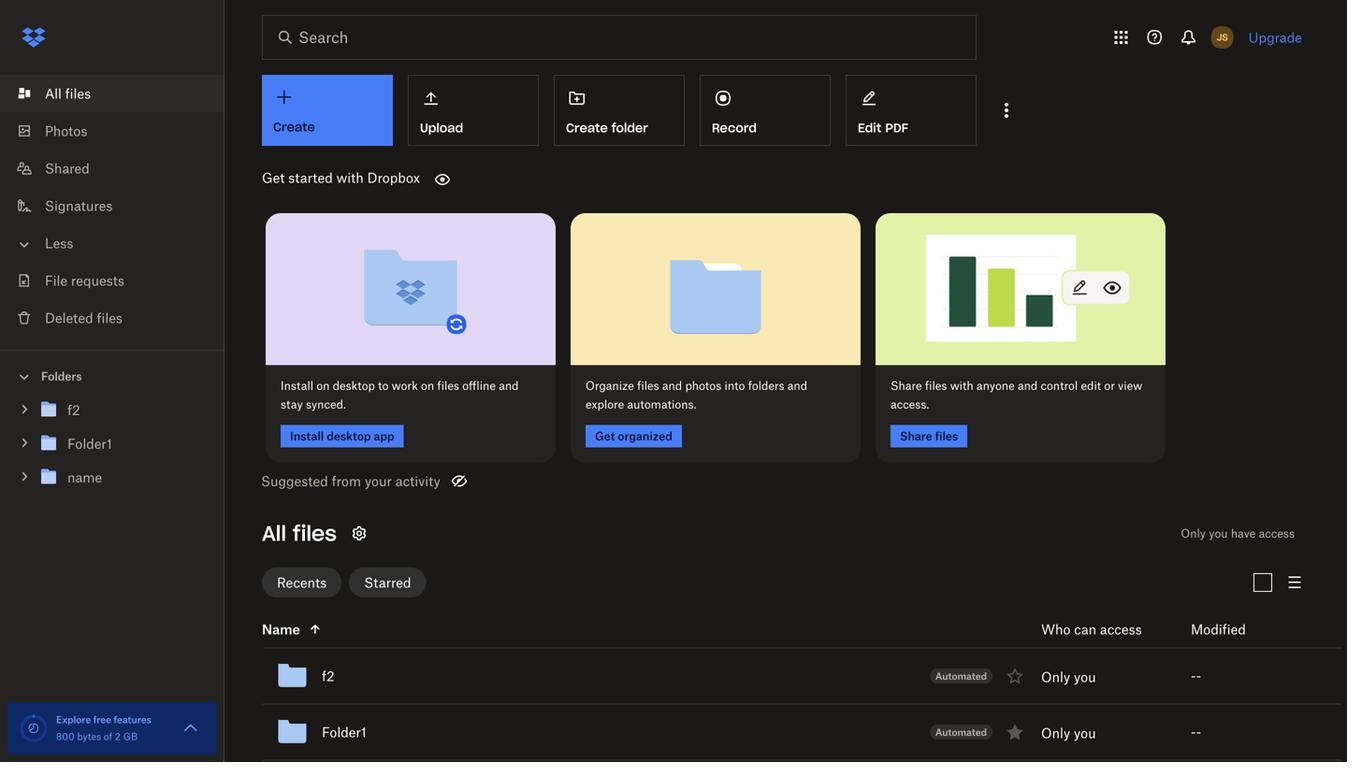 Task type: describe. For each thing, give the bounding box(es) containing it.
desktop inside the install on desktop to work on files offline and stay synced.
[[333, 379, 375, 393]]

control
[[1041, 379, 1078, 393]]

-- for folder1
[[1191, 725, 1201, 740]]

suggested
[[261, 473, 328, 489]]

remove from starred image
[[1004, 721, 1026, 744]]

name
[[262, 622, 300, 638]]

files inside list item
[[65, 86, 91, 102]]

features
[[114, 714, 151, 726]]

upgrade
[[1249, 29, 1302, 45]]

started
[[288, 170, 333, 186]]

modified
[[1191, 622, 1246, 638]]

0 vertical spatial access
[[1259, 527, 1295, 541]]

photos
[[685, 379, 722, 393]]

files inside button
[[935, 429, 958, 443]]

upload button
[[408, 75, 539, 146]]

1 on from the left
[[317, 379, 330, 393]]

add to starred image
[[1004, 665, 1026, 688]]

share files button
[[891, 425, 968, 448]]

upload
[[420, 120, 463, 136]]

starred button
[[349, 568, 426, 598]]

and inside share files with anyone and control edit or view access.
[[1018, 379, 1038, 393]]

3 and from the left
[[787, 379, 807, 393]]

install for install desktop app
[[290, 429, 324, 443]]

name link
[[37, 465, 210, 491]]

2 on from the left
[[421, 379, 434, 393]]

and inside the install on desktop to work on files offline and stay synced.
[[499, 379, 519, 393]]

starred
[[364, 575, 411, 591]]

app
[[374, 429, 394, 443]]

all files link
[[15, 75, 225, 112]]

name f2, modified 11/20/2023 11:54 am, element
[[221, 649, 1342, 705]]

deleted files link
[[15, 299, 225, 337]]

anyone
[[977, 379, 1015, 393]]

install desktop app
[[290, 429, 394, 443]]

work
[[392, 379, 418, 393]]

explore
[[586, 398, 624, 412]]

quota usage element
[[19, 714, 49, 744]]

share files
[[900, 429, 958, 443]]

only you button for folder1
[[1041, 723, 1096, 744]]

2
[[115, 731, 121, 743]]

explore
[[56, 714, 91, 726]]

create for create
[[273, 119, 315, 135]]

edit pdf
[[858, 120, 909, 136]]

file
[[45, 273, 67, 289]]

you for f2
[[1074, 669, 1096, 685]]

organized
[[618, 429, 673, 443]]

create folder button
[[554, 75, 685, 146]]

files left folder settings image
[[293, 521, 337, 547]]

get started with dropbox
[[262, 170, 420, 186]]

record
[[712, 120, 757, 136]]

0 horizontal spatial f2 link
[[37, 398, 210, 423]]

all files inside list item
[[45, 86, 91, 102]]

less
[[45, 235, 73, 251]]

with for started
[[336, 170, 364, 186]]

install desktop app button
[[281, 425, 404, 448]]

free
[[93, 714, 111, 726]]

get for get started with dropbox
[[262, 170, 285, 186]]

create folder
[[566, 120, 648, 136]]

share files with anyone and control edit or view access.
[[891, 379, 1142, 412]]

organize
[[586, 379, 634, 393]]

get organized button
[[586, 425, 682, 448]]

modified button
[[1191, 618, 1295, 641]]

group containing f2
[[0, 390, 225, 508]]

only for f2
[[1041, 669, 1070, 685]]

organize files and photos into folders and explore automations.
[[586, 379, 807, 412]]

can
[[1074, 622, 1097, 638]]

0 vertical spatial you
[[1209, 527, 1228, 541]]

requests
[[71, 273, 124, 289]]

file requests link
[[15, 262, 225, 299]]

gb
[[123, 731, 138, 743]]

record button
[[700, 75, 831, 146]]

activity
[[396, 473, 440, 489]]

view
[[1118, 379, 1142, 393]]

name name, modified 12/7/2023 2:26 pm, element
[[262, 761, 1342, 762]]

signatures
[[45, 198, 113, 214]]

bytes
[[77, 731, 101, 743]]

all files list item
[[0, 75, 225, 112]]

edit
[[858, 120, 882, 136]]

Search in folder "Dropbox" text field
[[298, 26, 937, 49]]

desktop inside button
[[327, 429, 371, 443]]

deleted files
[[45, 310, 123, 326]]

folders
[[748, 379, 784, 393]]

your
[[365, 473, 392, 489]]

get for get organized
[[595, 429, 615, 443]]

automated for folder1
[[935, 727, 987, 738]]

only you button for f2
[[1041, 667, 1096, 688]]

files inside the install on desktop to work on files offline and stay synced.
[[437, 379, 459, 393]]

photos
[[45, 123, 87, 139]]

access.
[[891, 398, 929, 412]]

files inside share files with anyone and control edit or view access.
[[925, 379, 947, 393]]

create for create folder
[[566, 120, 608, 136]]

folders
[[41, 370, 82, 384]]

1 vertical spatial all
[[262, 521, 286, 547]]

recents button
[[262, 568, 342, 598]]

files inside organize files and photos into folders and explore automations.
[[637, 379, 659, 393]]

automations.
[[627, 398, 696, 412]]



Task type: locate. For each thing, give the bounding box(es) containing it.
1 horizontal spatial f2
[[322, 668, 335, 684]]

automated for f2
[[935, 671, 987, 682]]

you for folder1
[[1074, 725, 1096, 741]]

4 and from the left
[[1018, 379, 1038, 393]]

0 vertical spatial f2 link
[[37, 398, 210, 423]]

all files
[[45, 86, 91, 102], [262, 521, 337, 547]]

you left have
[[1209, 527, 1228, 541]]

0 vertical spatial all
[[45, 86, 62, 102]]

access right have
[[1259, 527, 1295, 541]]

1 vertical spatial folder1 link
[[322, 721, 367, 744]]

get down explore
[[595, 429, 615, 443]]

1 vertical spatial f2
[[322, 668, 335, 684]]

f2 inside table
[[322, 668, 335, 684]]

automated
[[935, 671, 987, 682], [935, 727, 987, 738]]

you right remove from starred image
[[1074, 725, 1096, 741]]

2 -- from the top
[[1191, 725, 1201, 740]]

create button
[[262, 75, 393, 146]]

on up synced. on the left bottom of page
[[317, 379, 330, 393]]

1 only you button from the top
[[1041, 667, 1096, 688]]

0 horizontal spatial all
[[45, 86, 62, 102]]

name button
[[262, 618, 995, 641]]

0 vertical spatial get
[[262, 170, 285, 186]]

share down access.
[[900, 429, 932, 443]]

0 horizontal spatial create
[[273, 119, 315, 135]]

1 horizontal spatial create
[[566, 120, 608, 136]]

create inside popup button
[[273, 119, 315, 135]]

have
[[1231, 527, 1256, 541]]

group
[[0, 390, 225, 508]]

name
[[67, 470, 102, 486]]

only you down who
[[1041, 669, 1096, 685]]

get organized
[[595, 429, 673, 443]]

only you button down who
[[1041, 667, 1096, 688]]

0 vertical spatial only you button
[[1041, 667, 1096, 688]]

1 horizontal spatial with
[[950, 379, 974, 393]]

only you
[[1041, 669, 1096, 685], [1041, 725, 1096, 741]]

folder1
[[67, 436, 112, 452], [322, 725, 367, 740]]

install on desktop to work on files offline and stay synced.
[[281, 379, 519, 412]]

and left the control
[[1018, 379, 1038, 393]]

only right 'add to starred' image
[[1041, 669, 1070, 685]]

1 vertical spatial f2 link
[[322, 665, 335, 688]]

1 -- from the top
[[1191, 668, 1201, 684]]

-- inside the name folder1, modified 11/16/2023 2:30 pm, element
[[1191, 725, 1201, 740]]

only right remove from starred image
[[1041, 725, 1070, 741]]

name folder1, modified 11/16/2023 2:30 pm, element
[[221, 705, 1342, 761]]

files
[[65, 86, 91, 102], [97, 310, 123, 326], [437, 379, 459, 393], [637, 379, 659, 393], [925, 379, 947, 393], [935, 429, 958, 443], [293, 521, 337, 547]]

create up started
[[273, 119, 315, 135]]

and right folders
[[787, 379, 807, 393]]

desktop left app
[[327, 429, 371, 443]]

of
[[104, 731, 112, 743]]

install
[[281, 379, 313, 393], [290, 429, 324, 443]]

1 vertical spatial install
[[290, 429, 324, 443]]

1 vertical spatial only
[[1041, 669, 1070, 685]]

2 only you button from the top
[[1041, 723, 1096, 744]]

from
[[332, 473, 361, 489]]

you down can
[[1074, 669, 1096, 685]]

on
[[317, 379, 330, 393], [421, 379, 434, 393]]

1 horizontal spatial f2 link
[[322, 665, 335, 688]]

and up the automations.
[[662, 379, 682, 393]]

suggested from your activity
[[261, 473, 440, 489]]

install inside the install on desktop to work on files offline and stay synced.
[[281, 379, 313, 393]]

files up access.
[[925, 379, 947, 393]]

0 horizontal spatial access
[[1100, 622, 1142, 638]]

install inside button
[[290, 429, 324, 443]]

who can access
[[1041, 622, 1142, 638]]

1 vertical spatial get
[[595, 429, 615, 443]]

0 horizontal spatial with
[[336, 170, 364, 186]]

1 vertical spatial you
[[1074, 669, 1096, 685]]

you inside the name folder1, modified 11/16/2023 2:30 pm, element
[[1074, 725, 1096, 741]]

with for files
[[950, 379, 974, 393]]

edit pdf button
[[846, 75, 977, 146]]

or
[[1104, 379, 1115, 393]]

share inside button
[[900, 429, 932, 443]]

f2 link
[[37, 398, 210, 423], [322, 665, 335, 688]]

1 vertical spatial desktop
[[327, 429, 371, 443]]

0 horizontal spatial folder1
[[67, 436, 112, 452]]

1 and from the left
[[499, 379, 519, 393]]

upgrade link
[[1249, 29, 1302, 45]]

0 vertical spatial --
[[1191, 668, 1201, 684]]

1 automated from the top
[[935, 671, 987, 682]]

file requests
[[45, 273, 124, 289]]

only you have access
[[1181, 527, 1295, 541]]

install for install on desktop to work on files offline and stay synced.
[[281, 379, 313, 393]]

share for share files
[[900, 429, 932, 443]]

edit
[[1081, 379, 1101, 393]]

1 vertical spatial share
[[900, 429, 932, 443]]

to
[[378, 379, 389, 393]]

and
[[499, 379, 519, 393], [662, 379, 682, 393], [787, 379, 807, 393], [1018, 379, 1038, 393]]

desktop
[[333, 379, 375, 393], [327, 429, 371, 443]]

deleted
[[45, 310, 93, 326]]

files up the automations.
[[637, 379, 659, 393]]

all files up recents
[[262, 521, 337, 547]]

create left 'folder'
[[566, 120, 608, 136]]

1 horizontal spatial access
[[1259, 527, 1295, 541]]

table
[[221, 611, 1342, 762]]

only you button inside name f2, modified 11/20/2023 11:54 am, element
[[1041, 667, 1096, 688]]

table containing name
[[221, 611, 1342, 762]]

2 vertical spatial you
[[1074, 725, 1096, 741]]

only you button inside the name folder1, modified 11/16/2023 2:30 pm, element
[[1041, 723, 1096, 744]]

share
[[891, 379, 922, 393], [900, 429, 932, 443]]

automated left 'add to starred' image
[[935, 671, 987, 682]]

0 horizontal spatial folder1 link
[[37, 432, 210, 457]]

1 horizontal spatial folder1 link
[[322, 721, 367, 744]]

create
[[273, 119, 315, 135], [566, 120, 608, 136]]

create inside button
[[566, 120, 608, 136]]

install down stay
[[290, 429, 324, 443]]

0 horizontal spatial all files
[[45, 86, 91, 102]]

folders button
[[0, 362, 225, 390]]

list
[[0, 64, 225, 350]]

synced.
[[306, 398, 346, 412]]

pdf
[[885, 120, 909, 136]]

less image
[[15, 235, 34, 254]]

who
[[1041, 622, 1071, 638]]

photos link
[[15, 112, 225, 150]]

share inside share files with anyone and control edit or view access.
[[891, 379, 922, 393]]

share up access.
[[891, 379, 922, 393]]

only you inside the name folder1, modified 11/16/2023 2:30 pm, element
[[1041, 725, 1096, 741]]

2 and from the left
[[662, 379, 682, 393]]

only you for f2
[[1041, 669, 1096, 685]]

all
[[45, 86, 62, 102], [262, 521, 286, 547]]

stay
[[281, 398, 303, 412]]

1 horizontal spatial get
[[595, 429, 615, 443]]

1 only you from the top
[[1041, 669, 1096, 685]]

dropbox
[[367, 170, 420, 186]]

all files up photos
[[45, 86, 91, 102]]

0 vertical spatial folder1
[[67, 436, 112, 452]]

0 vertical spatial with
[[336, 170, 364, 186]]

folder1 link
[[37, 432, 210, 457], [322, 721, 367, 744]]

1 horizontal spatial all files
[[262, 521, 337, 547]]

shared link
[[15, 150, 225, 187]]

list containing all files
[[0, 64, 225, 350]]

only for folder1
[[1041, 725, 1070, 741]]

-- for f2
[[1191, 668, 1201, 684]]

f2 inside group
[[67, 402, 80, 418]]

only you button
[[1041, 667, 1096, 688], [1041, 723, 1096, 744]]

only you for folder1
[[1041, 725, 1096, 741]]

only you right remove from starred image
[[1041, 725, 1096, 741]]

only you button right remove from starred image
[[1041, 723, 1096, 744]]

all up photos
[[45, 86, 62, 102]]

js
[[1217, 31, 1228, 43]]

2 automated from the top
[[935, 727, 987, 738]]

all inside the 'all files' link
[[45, 86, 62, 102]]

0 vertical spatial only
[[1181, 527, 1206, 541]]

0 horizontal spatial f2
[[67, 402, 80, 418]]

on right work
[[421, 379, 434, 393]]

explore free features 800 bytes of 2 gb
[[56, 714, 151, 743]]

0 vertical spatial install
[[281, 379, 313, 393]]

get
[[262, 170, 285, 186], [595, 429, 615, 443]]

signatures link
[[15, 187, 225, 225]]

with right started
[[336, 170, 364, 186]]

with left anyone
[[950, 379, 974, 393]]

only you inside name f2, modified 11/20/2023 11:54 am, element
[[1041, 669, 1096, 685]]

2 vertical spatial only
[[1041, 725, 1070, 741]]

get left started
[[262, 170, 285, 186]]

1 vertical spatial only you
[[1041, 725, 1096, 741]]

you inside name f2, modified 11/20/2023 11:54 am, element
[[1074, 669, 1096, 685]]

1 horizontal spatial folder1
[[322, 725, 367, 740]]

js button
[[1207, 22, 1237, 52]]

folder
[[612, 120, 648, 136]]

1 vertical spatial --
[[1191, 725, 1201, 740]]

-
[[1191, 668, 1196, 684], [1196, 668, 1201, 684], [1191, 725, 1196, 740], [1196, 725, 1201, 740]]

and right offline
[[499, 379, 519, 393]]

-- inside name f2, modified 11/20/2023 11:54 am, element
[[1191, 668, 1201, 684]]

1 vertical spatial access
[[1100, 622, 1142, 638]]

0 vertical spatial folder1 link
[[37, 432, 210, 457]]

get inside "get organized" button
[[595, 429, 615, 443]]

only left have
[[1181, 527, 1206, 541]]

recents
[[277, 575, 327, 591]]

0 vertical spatial automated
[[935, 671, 987, 682]]

0 vertical spatial f2
[[67, 402, 80, 418]]

all down "suggested" at the bottom left
[[262, 521, 286, 547]]

automated left remove from starred image
[[935, 727, 987, 738]]

folder settings image
[[348, 523, 370, 545]]

only inside name f2, modified 11/20/2023 11:54 am, element
[[1041, 669, 1070, 685]]

files down file requests link
[[97, 310, 123, 326]]

800
[[56, 731, 75, 743]]

0 vertical spatial all files
[[45, 86, 91, 102]]

1 horizontal spatial all
[[262, 521, 286, 547]]

automated inside the name folder1, modified 11/16/2023 2:30 pm, element
[[935, 727, 987, 738]]

only inside the name folder1, modified 11/16/2023 2:30 pm, element
[[1041, 725, 1070, 741]]

files down share files with anyone and control edit or view access.
[[935, 429, 958, 443]]

1 vertical spatial with
[[950, 379, 974, 393]]

f2
[[67, 402, 80, 418], [322, 668, 335, 684]]

dropbox image
[[15, 19, 52, 56]]

share for share files with anyone and control edit or view access.
[[891, 379, 922, 393]]

1 vertical spatial only you button
[[1041, 723, 1096, 744]]

1 horizontal spatial on
[[421, 379, 434, 393]]

you
[[1209, 527, 1228, 541], [1074, 669, 1096, 685], [1074, 725, 1096, 741]]

with inside share files with anyone and control edit or view access.
[[950, 379, 974, 393]]

folder1 inside group
[[67, 436, 112, 452]]

shared
[[45, 160, 90, 176]]

0 vertical spatial only you
[[1041, 669, 1096, 685]]

0 vertical spatial desktop
[[333, 379, 375, 393]]

install up stay
[[281, 379, 313, 393]]

2 only you from the top
[[1041, 725, 1096, 741]]

1 vertical spatial automated
[[935, 727, 987, 738]]

0 horizontal spatial on
[[317, 379, 330, 393]]

files up photos
[[65, 86, 91, 102]]

desktop left to
[[333, 379, 375, 393]]

files left offline
[[437, 379, 459, 393]]

1 vertical spatial folder1
[[322, 725, 367, 740]]

0 horizontal spatial get
[[262, 170, 285, 186]]

1 vertical spatial all files
[[262, 521, 337, 547]]

automated inside name f2, modified 11/20/2023 11:54 am, element
[[935, 671, 987, 682]]

offline
[[462, 379, 496, 393]]

into
[[725, 379, 745, 393]]

0 vertical spatial share
[[891, 379, 922, 393]]

access right can
[[1100, 622, 1142, 638]]



Task type: vqa. For each thing, say whether or not it's contained in the screenshot.
Desktop within the install on desktop to work on files offline and stay synced.
yes



